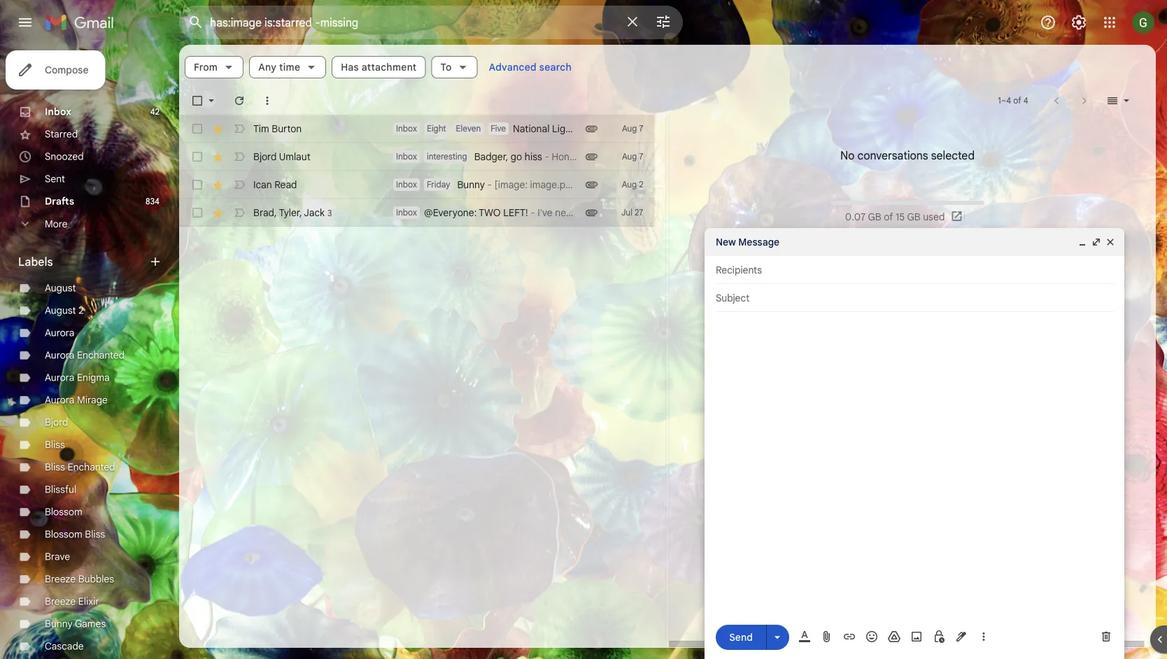 Task type: vqa. For each thing, say whether or not it's contained in the screenshot.
second row from the top
yes



Task type: locate. For each thing, give the bounding box(es) containing it.
aug 7
[[622, 124, 644, 134], [622, 152, 644, 162]]

brave link
[[45, 551, 70, 563]]

1 aurora from the top
[[45, 327, 75, 339]]

drafts
[[45, 195, 74, 208]]

1 vertical spatial blossom
[[45, 529, 82, 541]]

0 vertical spatial bunny
[[457, 179, 485, 191]]

advanced search button
[[484, 55, 578, 80]]

enchanted for aurora enchanted
[[77, 349, 125, 362]]

7 for national lighthouse day
[[639, 124, 644, 134]]

toggle split pane mode image
[[1106, 94, 1120, 108]]

jul
[[622, 208, 633, 218]]

None checkbox
[[190, 150, 204, 164]]

inbox up starred link
[[45, 106, 71, 118]]

row up interesting
[[179, 115, 655, 143]]

aurora down aurora link
[[45, 349, 75, 362]]

august
[[45, 282, 76, 294], [45, 305, 76, 317]]

2 aug 7 from the top
[[622, 152, 644, 162]]

4
[[1007, 96, 1012, 106], [1024, 96, 1029, 106]]

of left 15
[[884, 211, 893, 223]]

4 aurora from the top
[[45, 394, 75, 406]]

2 blossom from the top
[[45, 529, 82, 541]]

1 vertical spatial -
[[488, 179, 492, 191]]

7
[[639, 124, 644, 134], [639, 152, 644, 162]]

aug 7 for badger, go hiss
[[622, 152, 644, 162]]

national lighthouse day
[[513, 123, 622, 135]]

bunny
[[457, 179, 485, 191], [45, 618, 73, 630]]

2 7 from the top
[[639, 152, 644, 162]]

1 horizontal spatial 2
[[639, 180, 644, 190]]

0 vertical spatial blossom
[[45, 506, 82, 518]]

2 row from the top
[[179, 143, 655, 171]]

2 has attachment image from the top
[[585, 206, 599, 220]]

bjord
[[253, 151, 277, 163], [45, 417, 68, 429]]

of
[[1014, 96, 1022, 106], [884, 211, 893, 223]]

enchanted for bliss enchanted
[[68, 461, 115, 474]]

7 up aug 2 on the top
[[639, 152, 644, 162]]

friday
[[427, 180, 450, 190]]

2 august from the top
[[45, 305, 76, 317]]

, left tyler
[[274, 206, 277, 219]]

bjord link
[[45, 417, 68, 429]]

cascade link
[[45, 641, 84, 653]]

aug up jul
[[622, 180, 637, 190]]

has attachment image for badger, go hiss
[[585, 150, 599, 164]]

inbox for ican read
[[396, 180, 417, 190]]

send button
[[716, 625, 767, 650]]

0 horizontal spatial ,
[[274, 206, 277, 219]]

1 vertical spatial has attachment image
[[585, 206, 599, 220]]

selected
[[931, 148, 975, 162]]

snoozed
[[45, 151, 84, 163]]

jack
[[304, 206, 325, 219]]

badger,
[[474, 151, 508, 163]]

inbox left @everyone:
[[396, 208, 417, 218]]

1 vertical spatial 7
[[639, 152, 644, 162]]

27
[[635, 208, 644, 218]]

1 horizontal spatial 4
[[1024, 96, 1029, 106]]

august up august 2
[[45, 282, 76, 294]]

2 inside row
[[639, 180, 644, 190]]

aurora enigma
[[45, 372, 110, 384]]

more button
[[0, 213, 168, 235]]

ican read
[[253, 179, 297, 191]]

1 breeze from the top
[[45, 573, 76, 586]]

burton
[[272, 123, 302, 135]]

2 has attachment image from the top
[[585, 150, 599, 164]]

bunny inside labels navigation
[[45, 618, 73, 630]]

1 vertical spatial august
[[45, 305, 76, 317]]

0 vertical spatial 7
[[639, 124, 644, 134]]

aug up aug 2 on the top
[[622, 152, 637, 162]]

2 aurora from the top
[[45, 349, 75, 362]]

enchanted up enigma
[[77, 349, 125, 362]]

aug for badger, go hiss -
[[622, 152, 637, 162]]

0.07
[[845, 211, 866, 223]]

eight
[[427, 124, 446, 134]]

1 4 from the left
[[1007, 96, 1012, 106]]

gb right 0.07 at top right
[[868, 211, 882, 223]]

1 has attachment image from the top
[[585, 122, 599, 136]]

aurora for aurora link
[[45, 327, 75, 339]]

1 row from the top
[[179, 115, 655, 143]]

2 , from the left
[[300, 206, 302, 219]]

blossom down blissful
[[45, 506, 82, 518]]

,
[[274, 206, 277, 219], [300, 206, 302, 219]]

3 aug from the top
[[622, 180, 637, 190]]

row down eight
[[179, 143, 655, 171]]

enchanted up blissful link
[[68, 461, 115, 474]]

1 – 4 of 4
[[999, 96, 1029, 106]]

has attachment image left day
[[585, 122, 599, 136]]

has attachment image
[[585, 178, 599, 192], [585, 206, 599, 220]]

0 vertical spatial of
[[1014, 96, 1022, 106]]

day
[[605, 123, 622, 135]]

breeze down brave link
[[45, 573, 76, 586]]

1 august from the top
[[45, 282, 76, 294]]

advanced search
[[489, 61, 572, 73]]

0 horizontal spatial -
[[488, 179, 492, 191]]

0 vertical spatial bliss
[[45, 439, 65, 451]]

0 vertical spatial breeze
[[45, 573, 76, 586]]

august down august link
[[45, 305, 76, 317]]

inbox left eight
[[396, 124, 417, 134]]

bunny inside row
[[457, 179, 485, 191]]

settings image
[[1071, 14, 1088, 31]]

4 row from the top
[[179, 199, 655, 227]]

7 right day
[[639, 124, 644, 134]]

bliss for 'bliss' link
[[45, 439, 65, 451]]

bliss enchanted link
[[45, 461, 115, 474]]

inbox link
[[45, 106, 71, 118]]

1 horizontal spatial bunny
[[457, 179, 485, 191]]

0 vertical spatial aug
[[622, 124, 637, 134]]

0 horizontal spatial 2
[[78, 305, 84, 317]]

breeze for breeze elixir
[[45, 596, 76, 608]]

row
[[179, 115, 655, 143], [179, 143, 655, 171], [179, 171, 655, 199], [179, 199, 655, 227]]

2 horizontal spatial -
[[545, 151, 549, 163]]

aug 7 up aug 2 on the top
[[622, 152, 644, 162]]

bunny up cascade
[[45, 618, 73, 630]]

1 horizontal spatial gb
[[907, 211, 921, 223]]

2
[[639, 180, 644, 190], [78, 305, 84, 317]]

inbox inside labels navigation
[[45, 106, 71, 118]]

aurora up bjord link
[[45, 394, 75, 406]]

to
[[441, 61, 452, 73]]

inbox for tim burton
[[396, 124, 417, 134]]

1 gb from the left
[[868, 211, 882, 223]]

1 vertical spatial of
[[884, 211, 893, 223]]

2 breeze from the top
[[45, 596, 76, 608]]

bunny for bunny games
[[45, 618, 73, 630]]

aurora up aurora mirage link
[[45, 372, 75, 384]]

3 aurora from the top
[[45, 372, 75, 384]]

breeze bubbles link
[[45, 573, 114, 586]]

1 aug 7 from the top
[[622, 124, 644, 134]]

breeze elixir link
[[45, 596, 99, 608]]

1 vertical spatial has attachment image
[[585, 150, 599, 164]]

has attachment image down 'lighthouse'
[[585, 150, 599, 164]]

bjord inside row
[[253, 151, 277, 163]]

used
[[923, 211, 945, 223]]

0 horizontal spatial bunny
[[45, 618, 73, 630]]

aug 7 right day
[[622, 124, 644, 134]]

row down interesting
[[179, 171, 655, 199]]

aurora down august 2
[[45, 327, 75, 339]]

has attachment image left jul
[[585, 206, 599, 220]]

0 horizontal spatial gb
[[868, 211, 882, 223]]

aug right day
[[622, 124, 637, 134]]

aug
[[622, 124, 637, 134], [622, 152, 637, 162], [622, 180, 637, 190]]

gmail image
[[45, 8, 121, 36]]

1 vertical spatial aug 7
[[622, 152, 644, 162]]

row containing brad
[[179, 199, 655, 227]]

has attachment image for bunny - [image: image.png]
[[585, 178, 599, 192]]

more image
[[260, 94, 274, 108]]

1 vertical spatial bliss
[[45, 461, 65, 474]]

aurora enchanted
[[45, 349, 125, 362]]

bjord umlaut
[[253, 151, 311, 163]]

brad , tyler , jack 3
[[253, 206, 332, 219]]

- left [image:
[[488, 179, 492, 191]]

1 horizontal spatial ,
[[300, 206, 302, 219]]

blossom
[[45, 506, 82, 518], [45, 529, 82, 541]]

has attachment image right image.png]
[[585, 178, 599, 192]]

august for august link
[[45, 282, 76, 294]]

row down friday
[[179, 199, 655, 227]]

0 vertical spatial has attachment image
[[585, 178, 599, 192]]

has attachment image for inbox @everyone: two left! -
[[585, 206, 599, 220]]

umlaut
[[279, 151, 311, 163]]

attachment
[[362, 61, 417, 73]]

1 horizontal spatial -
[[531, 207, 535, 219]]

tim
[[253, 123, 269, 135]]

0 horizontal spatial 4
[[1007, 96, 1012, 106]]

- right hiss
[[545, 151, 549, 163]]

row containing bjord umlaut
[[179, 143, 655, 171]]

1 has attachment image from the top
[[585, 178, 599, 192]]

1 horizontal spatial of
[[1014, 96, 1022, 106]]

bjord for bjord umlaut
[[253, 151, 277, 163]]

no
[[840, 148, 855, 162]]

five
[[491, 124, 506, 134]]

breeze
[[45, 573, 76, 586], [45, 596, 76, 608]]

row containing ican read
[[179, 171, 655, 199]]

inbox
[[45, 106, 71, 118], [396, 124, 417, 134], [396, 152, 417, 162], [396, 180, 417, 190], [396, 208, 417, 218]]

1 vertical spatial aug
[[622, 152, 637, 162]]

, left jack
[[300, 206, 302, 219]]

2 inside labels navigation
[[78, 305, 84, 317]]

bjord up ican
[[253, 151, 277, 163]]

1 vertical spatial breeze
[[45, 596, 76, 608]]

0 horizontal spatial bjord
[[45, 417, 68, 429]]

inbox left friday
[[396, 180, 417, 190]]

aug for bunny - [image: image.png]
[[622, 180, 637, 190]]

inbox inside inbox @everyone: two left! -
[[396, 208, 417, 218]]

1 vertical spatial enchanted
[[68, 461, 115, 474]]

3 row from the top
[[179, 171, 655, 199]]

ican
[[253, 179, 272, 191]]

1 vertical spatial bjord
[[45, 417, 68, 429]]

- right left!
[[531, 207, 535, 219]]

1 vertical spatial 2
[[78, 305, 84, 317]]

of right –
[[1014, 96, 1022, 106]]

aurora enchanted link
[[45, 349, 125, 362]]

gb
[[868, 211, 882, 223], [907, 211, 921, 223]]

2 for aug 2
[[639, 180, 644, 190]]

1
[[999, 96, 1002, 106]]

2 aug from the top
[[622, 152, 637, 162]]

1 7 from the top
[[639, 124, 644, 134]]

clear search image
[[619, 8, 647, 36]]

blossom down blossom link
[[45, 529, 82, 541]]

0.07 gb of 15 gb used
[[845, 211, 945, 223]]

0 vertical spatial aug 7
[[622, 124, 644, 134]]

bjord inside labels navigation
[[45, 417, 68, 429]]

gb right 15
[[907, 211, 921, 223]]

brave
[[45, 551, 70, 563]]

aurora mirage link
[[45, 394, 108, 406]]

no conversations selected
[[840, 148, 975, 162]]

inbox left interesting
[[396, 152, 417, 162]]

1 blossom from the top
[[45, 506, 82, 518]]

bjord up 'bliss' link
[[45, 417, 68, 429]]

2 vertical spatial aug
[[622, 180, 637, 190]]

has attachment image
[[585, 122, 599, 136], [585, 150, 599, 164]]

1 vertical spatial bunny
[[45, 618, 73, 630]]

0 vertical spatial has attachment image
[[585, 122, 599, 136]]

advanced search options image
[[650, 8, 678, 36]]

enchanted
[[77, 349, 125, 362], [68, 461, 115, 474]]

1 , from the left
[[274, 206, 277, 219]]

0 vertical spatial enchanted
[[77, 349, 125, 362]]

None search field
[[179, 6, 683, 39]]

mirage
[[77, 394, 108, 406]]

1 horizontal spatial bjord
[[253, 151, 277, 163]]

labels navigation
[[0, 45, 179, 660]]

national
[[513, 123, 550, 135]]

None checkbox
[[190, 94, 204, 108], [190, 122, 204, 136], [190, 178, 204, 192], [190, 206, 204, 220], [190, 94, 204, 108], [190, 122, 204, 136], [190, 178, 204, 192], [190, 206, 204, 220]]

0 vertical spatial august
[[45, 282, 76, 294]]

4 right 1
[[1007, 96, 1012, 106]]

-
[[545, 151, 549, 163], [488, 179, 492, 191], [531, 207, 535, 219]]

breeze up bunny games
[[45, 596, 76, 608]]

4 right –
[[1024, 96, 1029, 106]]

0 vertical spatial bjord
[[253, 151, 277, 163]]

aurora
[[45, 327, 75, 339], [45, 349, 75, 362], [45, 372, 75, 384], [45, 394, 75, 406]]

bunny up inbox @everyone: two left! -
[[457, 179, 485, 191]]

0 vertical spatial -
[[545, 151, 549, 163]]

0 vertical spatial 2
[[639, 180, 644, 190]]

bubbles
[[78, 573, 114, 586]]

conversations
[[858, 148, 928, 162]]



Task type: describe. For each thing, give the bounding box(es) containing it.
breeze for breeze bubbles
[[45, 573, 76, 586]]

bunny games
[[45, 618, 106, 630]]

starred link
[[45, 128, 78, 140]]

follow link to manage storage image
[[951, 210, 965, 224]]

any time button
[[249, 56, 326, 78]]

Subject field
[[716, 291, 1114, 305]]

blissful
[[45, 484, 76, 496]]

image.png]
[[530, 179, 581, 191]]

more
[[45, 218, 68, 230]]

2 for august 2
[[78, 305, 84, 317]]

support image
[[1040, 14, 1057, 31]]

brad
[[253, 206, 274, 219]]

inbox @everyone: two left! -
[[396, 207, 538, 219]]

aug 7 for national lighthouse day
[[622, 124, 644, 134]]

search mail image
[[183, 10, 209, 35]]

august link
[[45, 282, 76, 294]]

0 horizontal spatial of
[[884, 211, 893, 223]]

blossom for blossom link
[[45, 506, 82, 518]]

cascade
[[45, 641, 84, 653]]

lighthouse
[[552, 123, 602, 135]]

[image:
[[495, 179, 528, 191]]

2 gb from the left
[[907, 211, 921, 223]]

bliss enchanted
[[45, 461, 115, 474]]

left!
[[504, 207, 528, 219]]

august 2
[[45, 305, 84, 317]]

breeze elixir
[[45, 596, 99, 608]]

sent link
[[45, 173, 65, 185]]

aurora for aurora mirage
[[45, 394, 75, 406]]

time
[[279, 61, 301, 73]]

message
[[739, 236, 780, 248]]

–
[[1002, 96, 1007, 106]]

tim burton
[[253, 123, 302, 135]]

sent
[[45, 173, 65, 185]]

new
[[716, 236, 736, 248]]

go
[[511, 151, 522, 163]]

blissful link
[[45, 484, 76, 496]]

compose button
[[6, 50, 105, 90]]

games
[[75, 618, 106, 630]]

from
[[194, 61, 218, 73]]

bliss link
[[45, 439, 65, 451]]

main menu image
[[17, 14, 34, 31]]

drafts link
[[45, 195, 74, 208]]

7 for badger, go hiss
[[639, 152, 644, 162]]

1 aug from the top
[[622, 124, 637, 134]]

2 vertical spatial -
[[531, 207, 535, 219]]

inbox for bjord umlaut
[[396, 152, 417, 162]]

blossom for blossom bliss
[[45, 529, 82, 541]]

snoozed link
[[45, 151, 84, 163]]

2 vertical spatial bliss
[[85, 529, 105, 541]]

3
[[328, 208, 332, 218]]

new message
[[716, 236, 780, 248]]

from button
[[185, 56, 244, 78]]

read
[[275, 179, 297, 191]]

has
[[341, 61, 359, 73]]

aurora enigma link
[[45, 372, 110, 384]]

two
[[479, 207, 501, 219]]

any
[[258, 61, 277, 73]]

834
[[146, 196, 160, 207]]

enigma
[[77, 372, 110, 384]]

aug 2
[[622, 180, 644, 190]]

2 4 from the left
[[1024, 96, 1029, 106]]

row containing tim burton
[[179, 115, 655, 143]]

no conversations selected main content
[[179, 45, 1157, 648]]

bjord for bjord link
[[45, 417, 68, 429]]

any time
[[258, 61, 301, 73]]

Search mail text field
[[210, 15, 616, 29]]

blossom link
[[45, 506, 82, 518]]

to button
[[432, 56, 478, 78]]

has attachment button
[[332, 56, 426, 78]]

search
[[540, 61, 572, 73]]

new message dialog
[[705, 228, 1125, 660]]

bliss for bliss enchanted
[[45, 461, 65, 474]]

15
[[896, 211, 905, 223]]

august for august 2
[[45, 305, 76, 317]]

starred
[[45, 128, 78, 140]]

bunny for bunny - [image: image.png]
[[457, 179, 485, 191]]

has attachment
[[341, 61, 417, 73]]

has attachment image for national lighthouse day
[[585, 122, 599, 136]]

bunny games link
[[45, 618, 106, 630]]

aurora for aurora enigma
[[45, 372, 75, 384]]

blossom bliss
[[45, 529, 105, 541]]

interesting
[[427, 152, 467, 162]]

send
[[730, 631, 753, 644]]

refresh image
[[232, 94, 246, 108]]

advanced
[[489, 61, 537, 73]]

compose
[[45, 64, 89, 76]]

tyler
[[279, 206, 300, 219]]

badger, go hiss -
[[474, 151, 552, 163]]

bunny - [image: image.png]
[[457, 179, 581, 191]]

labels
[[18, 255, 53, 269]]

aurora mirage
[[45, 394, 108, 406]]

recipients
[[716, 264, 762, 276]]

labels heading
[[18, 255, 148, 269]]

eleven
[[456, 124, 481, 134]]

aurora for aurora enchanted
[[45, 349, 75, 362]]

none checkbox inside no conversations selected main content
[[190, 150, 204, 164]]

blossom bliss link
[[45, 529, 105, 541]]



